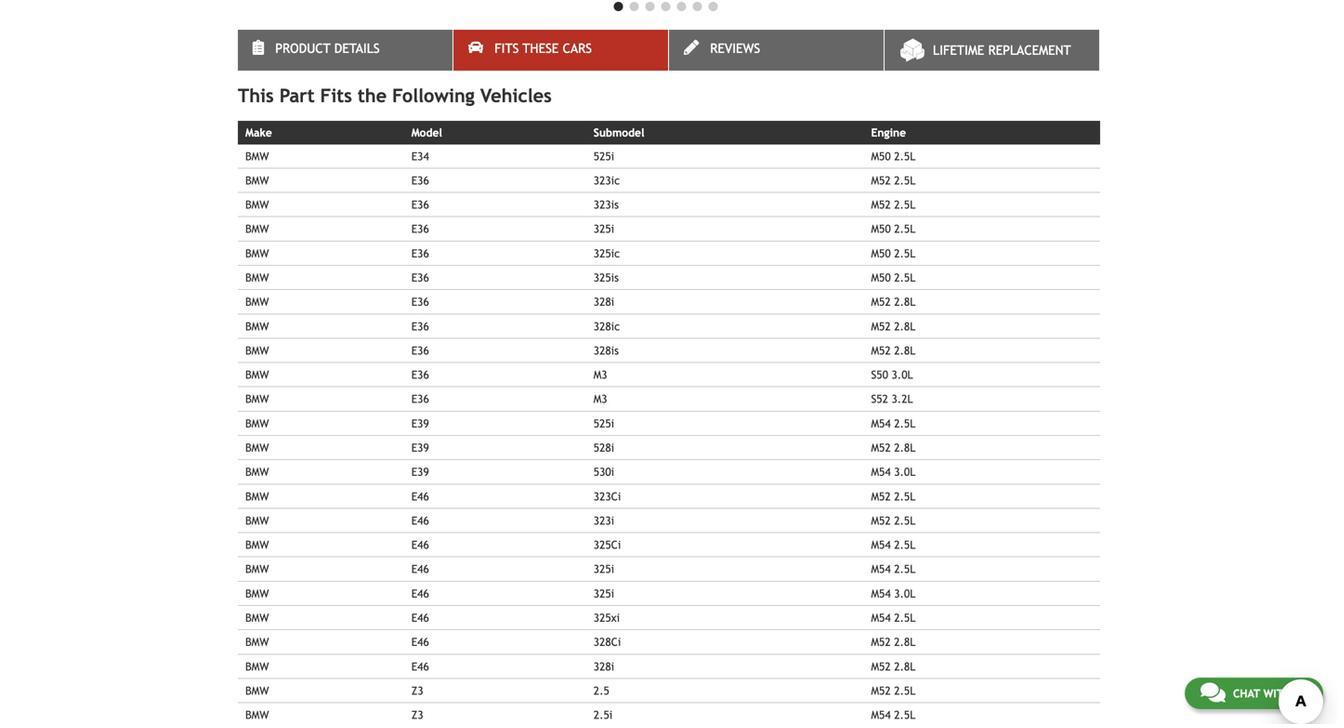 Task type: vqa. For each thing, say whether or not it's contained in the screenshot.


Task type: describe. For each thing, give the bounding box(es) containing it.
4 2.8l from the top
[[894, 441, 916, 454]]

2 2.5l from the top
[[894, 174, 916, 187]]

s50
[[871, 368, 888, 381]]

s52 3.2l
[[871, 392, 913, 405]]

m54 3.0l for 530i
[[871, 465, 916, 478]]

e34
[[412, 149, 429, 162]]

6 e36 from the top
[[412, 295, 429, 308]]

4 bmw from the top
[[245, 222, 269, 235]]

2 bmw from the top
[[245, 174, 269, 187]]

7 2.5l from the top
[[894, 417, 916, 430]]

5 e46 from the top
[[412, 587, 429, 600]]

14 2.5l from the top
[[894, 708, 916, 721]]

328is
[[594, 344, 619, 357]]

323ci
[[594, 490, 621, 503]]

18 bmw from the top
[[245, 563, 269, 576]]

328ic
[[594, 320, 620, 333]]

us
[[1295, 687, 1308, 700]]

1 m52 from the top
[[871, 174, 891, 187]]

1 horizontal spatial fits
[[495, 41, 519, 56]]

6 bmw from the top
[[245, 271, 269, 284]]

13 2.5l from the top
[[894, 684, 916, 697]]

5 m52 2.8l from the top
[[871, 635, 916, 648]]

the
[[358, 85, 387, 107]]

8 e46 from the top
[[412, 660, 429, 673]]

3 m52 from the top
[[871, 295, 891, 308]]

replacement
[[989, 43, 1071, 58]]

12 bmw from the top
[[245, 417, 269, 430]]

vehicles
[[480, 85, 552, 107]]

m54 2.5l for 325xi
[[871, 611, 916, 624]]

s50 3.0l
[[871, 368, 913, 381]]

10 e36 from the top
[[412, 392, 429, 405]]

8 e36 from the top
[[412, 344, 429, 357]]

16 bmw from the top
[[245, 514, 269, 527]]

m54 2.5l for 325ci
[[871, 538, 916, 551]]

11 bmw from the top
[[245, 392, 269, 405]]

325is
[[594, 271, 619, 284]]

m50 2.5l for 325ic
[[871, 247, 916, 260]]

325i for m54 3.0l
[[594, 587, 614, 600]]

19 bmw from the top
[[245, 587, 269, 600]]

lifetime replacement
[[933, 43, 1071, 58]]

e39 for 530i
[[412, 465, 429, 478]]

4 2.5l from the top
[[894, 222, 916, 235]]

325i for m54 2.5l
[[594, 563, 614, 576]]

1 m52 2.8l from the top
[[871, 295, 916, 308]]

328i for e36
[[594, 295, 614, 308]]

7 bmw from the top
[[245, 295, 269, 308]]

1 2.5l from the top
[[894, 149, 916, 162]]

3 2.8l from the top
[[894, 344, 916, 357]]

10 bmw from the top
[[245, 368, 269, 381]]

1 e46 from the top
[[412, 490, 429, 503]]

m50 2.5l for 325i
[[871, 222, 916, 235]]

product
[[275, 41, 331, 56]]

6 e46 from the top
[[412, 611, 429, 624]]

0 horizontal spatial fits
[[320, 85, 352, 107]]

m54 3.0l for 325i
[[871, 587, 916, 600]]

15 bmw from the top
[[245, 490, 269, 503]]

4 e36 from the top
[[412, 247, 429, 260]]

m50 2.5l for 325is
[[871, 271, 916, 284]]

5 m52 from the top
[[871, 344, 891, 357]]

21 bmw from the top
[[245, 635, 269, 648]]

m50 for 325is
[[871, 271, 891, 284]]

323is
[[594, 198, 619, 211]]

4 m52 2.8l from the top
[[871, 441, 916, 454]]

1 e36 from the top
[[412, 174, 429, 187]]

m50 for 325ic
[[871, 247, 891, 260]]

328i for e46
[[594, 660, 614, 673]]

lifetime replacement link
[[885, 30, 1100, 71]]

6 m52 from the top
[[871, 441, 891, 454]]

submodel
[[594, 126, 645, 139]]

24 bmw from the top
[[245, 708, 269, 721]]

8 2.5l from the top
[[894, 490, 916, 503]]

5 e36 from the top
[[412, 271, 429, 284]]

3 m54 from the top
[[871, 538, 891, 551]]

chat
[[1233, 687, 1261, 700]]

9 bmw from the top
[[245, 344, 269, 357]]

325i for m50 2.5l
[[594, 222, 614, 235]]

model
[[412, 126, 442, 139]]

m50 2.5l for 525i
[[871, 149, 916, 162]]

528i
[[594, 441, 614, 454]]

11 m52 from the top
[[871, 684, 891, 697]]

22 bmw from the top
[[245, 660, 269, 673]]

7 e36 from the top
[[412, 320, 429, 333]]

7 e46 from the top
[[412, 635, 429, 648]]

325xi
[[594, 611, 620, 624]]

chat with us link
[[1185, 678, 1324, 709]]

4 m54 from the top
[[871, 563, 891, 576]]



Task type: locate. For each thing, give the bounding box(es) containing it.
2.5i
[[594, 708, 613, 721]]

m54 3.0l
[[871, 465, 916, 478], [871, 587, 916, 600]]

20 bmw from the top
[[245, 611, 269, 624]]

5 m54 2.5l from the top
[[871, 708, 916, 721]]

4 e46 from the top
[[412, 563, 429, 576]]

m50
[[871, 149, 891, 162], [871, 222, 891, 235], [871, 247, 891, 260], [871, 271, 891, 284]]

3 2.5l from the top
[[894, 198, 916, 211]]

3.0l for 530i
[[894, 465, 916, 478]]

4 m52 2.5l from the top
[[871, 514, 916, 527]]

2 e39 from the top
[[412, 441, 429, 454]]

with
[[1264, 687, 1291, 700]]

9 2.5l from the top
[[894, 514, 916, 527]]

1 vertical spatial m3
[[594, 392, 608, 405]]

4 m50 2.5l from the top
[[871, 271, 916, 284]]

m3 up 528i
[[594, 392, 608, 405]]

1 vertical spatial e39
[[412, 441, 429, 454]]

m3
[[594, 368, 608, 381], [594, 392, 608, 405]]

0 vertical spatial m3
[[594, 368, 608, 381]]

2 vertical spatial 3.0l
[[894, 587, 916, 600]]

2 m54 2.5l from the top
[[871, 538, 916, 551]]

2 m54 3.0l from the top
[[871, 587, 916, 600]]

1 z3 from the top
[[412, 684, 424, 697]]

325ci
[[594, 538, 621, 551]]

1 328i from the top
[[594, 295, 614, 308]]

10 m52 from the top
[[871, 660, 891, 673]]

1 325i from the top
[[594, 222, 614, 235]]

0 vertical spatial e39
[[412, 417, 429, 430]]

m52 2.5l for 323is
[[871, 198, 916, 211]]

3 m54 2.5l from the top
[[871, 563, 916, 576]]

2 525i from the top
[[594, 417, 614, 430]]

525i for e34
[[594, 149, 614, 162]]

s52
[[871, 392, 888, 405]]

2 z3 from the top
[[412, 708, 424, 721]]

reviews
[[710, 41, 760, 56]]

8 m52 from the top
[[871, 514, 891, 527]]

3 e46 from the top
[[412, 538, 429, 551]]

2 m52 from the top
[[871, 198, 891, 211]]

9 m52 from the top
[[871, 635, 891, 648]]

2 2.8l from the top
[[894, 320, 916, 333]]

product details
[[275, 41, 380, 56]]

2 325i from the top
[[594, 563, 614, 576]]

m52 2.5l for 323ci
[[871, 490, 916, 503]]

m54 2.5l
[[871, 417, 916, 430], [871, 538, 916, 551], [871, 563, 916, 576], [871, 611, 916, 624], [871, 708, 916, 721]]

1 m54 2.5l from the top
[[871, 417, 916, 430]]

m3 for s50 3.0l
[[594, 368, 608, 381]]

e39
[[412, 417, 429, 430], [412, 441, 429, 454], [412, 465, 429, 478]]

3 325i from the top
[[594, 587, 614, 600]]

1 m52 2.5l from the top
[[871, 174, 916, 187]]

525i for e39
[[594, 417, 614, 430]]

10 2.5l from the top
[[894, 538, 916, 551]]

comments image
[[1201, 681, 1226, 704]]

1 m50 from the top
[[871, 149, 891, 162]]

6 2.8l from the top
[[894, 660, 916, 673]]

m52 2.5l for 2.5
[[871, 684, 916, 697]]

3.0l
[[892, 368, 913, 381], [894, 465, 916, 478], [894, 587, 916, 600]]

2 vertical spatial 325i
[[594, 587, 614, 600]]

following
[[392, 85, 475, 107]]

z3 for 2.5i
[[412, 708, 424, 721]]

0 vertical spatial z3
[[412, 684, 424, 697]]

7 m54 from the top
[[871, 708, 891, 721]]

1 bmw from the top
[[245, 149, 269, 162]]

e39 for 528i
[[412, 441, 429, 454]]

z3
[[412, 684, 424, 697], [412, 708, 424, 721]]

fits left these
[[495, 41, 519, 56]]

7 m52 from the top
[[871, 490, 891, 503]]

1 m3 from the top
[[594, 368, 608, 381]]

m52 2.5l
[[871, 174, 916, 187], [871, 198, 916, 211], [871, 490, 916, 503], [871, 514, 916, 527], [871, 684, 916, 697]]

2 m54 from the top
[[871, 465, 891, 478]]

1 2.8l from the top
[[894, 295, 916, 308]]

530i
[[594, 465, 614, 478]]

m54 2.5l for 2.5i
[[871, 708, 916, 721]]

m54 2.5l for 525i
[[871, 417, 916, 430]]

3 m52 2.8l from the top
[[871, 344, 916, 357]]

cars
[[563, 41, 592, 56]]

this
[[238, 85, 274, 107]]

fits these cars link
[[454, 30, 668, 71]]

2.5l
[[894, 149, 916, 162], [894, 174, 916, 187], [894, 198, 916, 211], [894, 222, 916, 235], [894, 247, 916, 260], [894, 271, 916, 284], [894, 417, 916, 430], [894, 490, 916, 503], [894, 514, 916, 527], [894, 538, 916, 551], [894, 563, 916, 576], [894, 611, 916, 624], [894, 684, 916, 697], [894, 708, 916, 721]]

m54 2.5l for 325i
[[871, 563, 916, 576]]

make
[[245, 126, 272, 139]]

2.8l
[[894, 295, 916, 308], [894, 320, 916, 333], [894, 344, 916, 357], [894, 441, 916, 454], [894, 635, 916, 648], [894, 660, 916, 673]]

reviews link
[[669, 30, 884, 71]]

m3 down 328is
[[594, 368, 608, 381]]

328i up 2.5
[[594, 660, 614, 673]]

328i
[[594, 295, 614, 308], [594, 660, 614, 673]]

e39 for 525i
[[412, 417, 429, 430]]

5 2.5l from the top
[[894, 247, 916, 260]]

1 m54 from the top
[[871, 417, 891, 430]]

chat with us
[[1233, 687, 1308, 700]]

fits
[[495, 41, 519, 56], [320, 85, 352, 107]]

m50 for 325i
[[871, 222, 891, 235]]

m50 2.5l
[[871, 149, 916, 162], [871, 222, 916, 235], [871, 247, 916, 260], [871, 271, 916, 284]]

325ic
[[594, 247, 620, 260]]

2 m52 2.5l from the top
[[871, 198, 916, 211]]

5 2.8l from the top
[[894, 635, 916, 648]]

fits these cars
[[495, 41, 592, 56]]

engine
[[871, 126, 906, 139]]

this part fits the following vehicles
[[238, 85, 552, 107]]

0 vertical spatial m54 3.0l
[[871, 465, 916, 478]]

z3 for 2.5
[[412, 684, 424, 697]]

328ci
[[594, 635, 621, 648]]

m54
[[871, 417, 891, 430], [871, 465, 891, 478], [871, 538, 891, 551], [871, 563, 891, 576], [871, 587, 891, 600], [871, 611, 891, 624], [871, 708, 891, 721]]

325i down '325ci'
[[594, 563, 614, 576]]

m52
[[871, 174, 891, 187], [871, 198, 891, 211], [871, 295, 891, 308], [871, 320, 891, 333], [871, 344, 891, 357], [871, 441, 891, 454], [871, 490, 891, 503], [871, 514, 891, 527], [871, 635, 891, 648], [871, 660, 891, 673], [871, 684, 891, 697]]

14 bmw from the top
[[245, 465, 269, 478]]

3 e36 from the top
[[412, 222, 429, 235]]

325i down the 323is at the left top of the page
[[594, 222, 614, 235]]

525i up 528i
[[594, 417, 614, 430]]

3.0l for m3
[[892, 368, 913, 381]]

8 bmw from the top
[[245, 320, 269, 333]]

1 vertical spatial m54 3.0l
[[871, 587, 916, 600]]

lifetime
[[933, 43, 985, 58]]

1 vertical spatial 325i
[[594, 563, 614, 576]]

2 m50 2.5l from the top
[[871, 222, 916, 235]]

325i up the 325xi
[[594, 587, 614, 600]]

5 m54 from the top
[[871, 587, 891, 600]]

2 e46 from the top
[[412, 514, 429, 527]]

2 e36 from the top
[[412, 198, 429, 211]]

2.5
[[594, 684, 610, 697]]

12 2.5l from the top
[[894, 611, 916, 624]]

3 e39 from the top
[[412, 465, 429, 478]]

part
[[279, 85, 315, 107]]

1 vertical spatial z3
[[412, 708, 424, 721]]

fits left the
[[320, 85, 352, 107]]

1 vertical spatial fits
[[320, 85, 352, 107]]

11 2.5l from the top
[[894, 563, 916, 576]]

0 vertical spatial fits
[[495, 41, 519, 56]]

m52 2.8l
[[871, 295, 916, 308], [871, 320, 916, 333], [871, 344, 916, 357], [871, 441, 916, 454], [871, 635, 916, 648], [871, 660, 916, 673]]

3 m50 2.5l from the top
[[871, 247, 916, 260]]

3.2l
[[892, 392, 913, 405]]

0 vertical spatial 525i
[[594, 149, 614, 162]]

5 bmw from the top
[[245, 247, 269, 260]]

4 m52 from the top
[[871, 320, 891, 333]]

6 m52 2.8l from the top
[[871, 660, 916, 673]]

2 vertical spatial e39
[[412, 465, 429, 478]]

325i
[[594, 222, 614, 235], [594, 563, 614, 576], [594, 587, 614, 600]]

1 e39 from the top
[[412, 417, 429, 430]]

5 m52 2.5l from the top
[[871, 684, 916, 697]]

3.0l for 325i
[[894, 587, 916, 600]]

2 m52 2.8l from the top
[[871, 320, 916, 333]]

9 e36 from the top
[[412, 368, 429, 381]]

23 bmw from the top
[[245, 684, 269, 697]]

3 m52 2.5l from the top
[[871, 490, 916, 503]]

0 vertical spatial 328i
[[594, 295, 614, 308]]

525i
[[594, 149, 614, 162], [594, 417, 614, 430]]

m50 for 525i
[[871, 149, 891, 162]]

these
[[523, 41, 559, 56]]

4 m54 2.5l from the top
[[871, 611, 916, 624]]

e46
[[412, 490, 429, 503], [412, 514, 429, 527], [412, 538, 429, 551], [412, 563, 429, 576], [412, 587, 429, 600], [412, 611, 429, 624], [412, 635, 429, 648], [412, 660, 429, 673]]

0 vertical spatial 3.0l
[[892, 368, 913, 381]]

6 m54 from the top
[[871, 611, 891, 624]]

6 2.5l from the top
[[894, 271, 916, 284]]

4 m50 from the top
[[871, 271, 891, 284]]

e36
[[412, 174, 429, 187], [412, 198, 429, 211], [412, 222, 429, 235], [412, 247, 429, 260], [412, 271, 429, 284], [412, 295, 429, 308], [412, 320, 429, 333], [412, 344, 429, 357], [412, 368, 429, 381], [412, 392, 429, 405]]

3 bmw from the top
[[245, 198, 269, 211]]

323ic
[[594, 174, 620, 187]]

13 bmw from the top
[[245, 441, 269, 454]]

1 vertical spatial 525i
[[594, 417, 614, 430]]

m52 2.5l for 323ic
[[871, 174, 916, 187]]

328i down 325is at the top left of the page
[[594, 295, 614, 308]]

323i
[[594, 514, 614, 527]]

525i up 323ic
[[594, 149, 614, 162]]

2 m50 from the top
[[871, 222, 891, 235]]

1 vertical spatial 3.0l
[[894, 465, 916, 478]]

2 m3 from the top
[[594, 392, 608, 405]]

m3 for s52 3.2l
[[594, 392, 608, 405]]

1 vertical spatial 328i
[[594, 660, 614, 673]]

1 525i from the top
[[594, 149, 614, 162]]

17 bmw from the top
[[245, 538, 269, 551]]

bmw
[[245, 149, 269, 162], [245, 174, 269, 187], [245, 198, 269, 211], [245, 222, 269, 235], [245, 247, 269, 260], [245, 271, 269, 284], [245, 295, 269, 308], [245, 320, 269, 333], [245, 344, 269, 357], [245, 368, 269, 381], [245, 392, 269, 405], [245, 417, 269, 430], [245, 441, 269, 454], [245, 465, 269, 478], [245, 490, 269, 503], [245, 514, 269, 527], [245, 538, 269, 551], [245, 563, 269, 576], [245, 587, 269, 600], [245, 611, 269, 624], [245, 635, 269, 648], [245, 660, 269, 673], [245, 684, 269, 697], [245, 708, 269, 721]]

0 vertical spatial 325i
[[594, 222, 614, 235]]

m52 2.5l for 323i
[[871, 514, 916, 527]]

details
[[334, 41, 380, 56]]

product details link
[[238, 30, 453, 71]]



